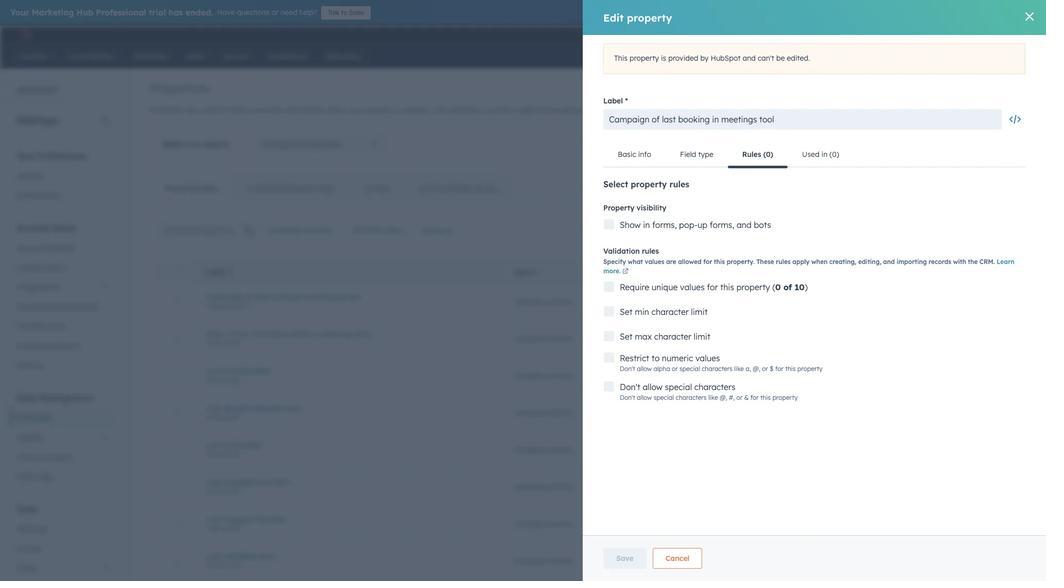 Task type: locate. For each thing, give the bounding box(es) containing it.
last left logged
[[207, 515, 222, 524]]

1 vertical spatial tool
[[356, 329, 370, 339]]

company activity for last contacted
[[513, 445, 573, 454]]

1 vertical spatial account
[[16, 244, 44, 253]]

0 horizontal spatial in
[[303, 292, 310, 302]]

last activity date date picker
[[207, 366, 271, 384]]

1 vertical spatial hubspot
[[753, 371, 783, 380]]

1 hubspot from the top
[[753, 297, 783, 306]]

picker inside last booked meeting date date picker
[[223, 413, 240, 421]]

press to sort. element
[[1005, 268, 1009, 277]]

a
[[481, 106, 485, 115]]

last inside last contacted date picker
[[207, 441, 222, 450]]

account up the users
[[16, 244, 44, 253]]

management
[[39, 393, 94, 403]]

import & export
[[16, 453, 72, 462]]

1 vertical spatial or
[[645, 106, 653, 115]]

4 picker from the top
[[223, 450, 240, 458]]

call
[[254, 515, 268, 524]]

properties left (90)
[[165, 184, 201, 193]]

1 vertical spatial &
[[43, 341, 49, 351]]

last for last contacted
[[207, 441, 222, 450]]

help image
[[932, 30, 941, 40]]

close image
[[1022, 9, 1030, 17]]

1 horizontal spatial to
[[341, 9, 347, 16]]

downloads
[[61, 302, 98, 312]]

2 picker from the top
[[223, 376, 240, 384]]

meetings up last activity date button
[[321, 329, 354, 339]]

& left export
[[43, 453, 48, 462]]

code
[[47, 322, 65, 331]]

of down line
[[226, 329, 233, 339]]

0 horizontal spatial last
[[236, 329, 249, 339]]

have
[[217, 8, 235, 17]]

company for last activity date
[[513, 371, 546, 380]]

2 last from the top
[[207, 403, 222, 413]]

menu containing music
[[842, 26, 1034, 42]]

setup
[[52, 223, 76, 233]]

properties left like
[[556, 106, 590, 115]]

in right booked
[[312, 329, 319, 339]]

last left activity
[[207, 366, 222, 376]]

ascending sort. press to sort descending. element
[[228, 268, 232, 277]]

5 picker from the top
[[223, 487, 240, 495]]

in inside campaign of last booking in meetings tool single-line text
[[303, 292, 310, 302]]

name inside button
[[207, 269, 225, 277]]

0 vertical spatial meetings
[[312, 292, 345, 302]]

hubspot.
[[401, 106, 433, 115]]

last inside last booked meeting date date picker
[[207, 403, 222, 413]]

properties down information
[[301, 139, 341, 149]]

2 vertical spatial in
[[312, 329, 319, 339]]

last inside campaign of last booking in meetings tool single-line text
[[256, 292, 269, 302]]

consent
[[51, 341, 78, 351]]

tool down campaign of last booking in meetings tool button
[[356, 329, 370, 339]]

questions
[[237, 8, 270, 17]]

date
[[207, 329, 224, 339], [207, 339, 221, 347], [254, 366, 271, 376], [207, 376, 221, 384], [285, 403, 302, 413], [207, 413, 221, 421], [207, 450, 221, 458], [272, 478, 290, 487], [207, 487, 221, 495], [270, 515, 287, 524], [207, 524, 221, 532], [258, 552, 275, 561], [207, 562, 221, 569]]

activity for last activity date
[[548, 371, 573, 380]]

first
[[606, 106, 621, 115]]

tool down name button
[[347, 292, 361, 302]]

account defaults
[[16, 244, 75, 253]]

picker inside date of last meeting booked in meetings tool date picker
[[223, 339, 240, 347]]

your
[[10, 7, 29, 18], [16, 151, 35, 161]]

1 horizontal spatial in
[[312, 329, 319, 339]]

last left the engagement
[[207, 478, 222, 487]]

7 picker from the top
[[223, 562, 240, 569]]

last left contacted in the left bottom of the page
[[207, 441, 222, 450]]

last left booking
[[256, 292, 269, 302]]

text
[[239, 302, 250, 310]]

tools element
[[10, 504, 115, 581]]

audit logs
[[16, 472, 53, 481]]

properties
[[150, 80, 210, 96], [150, 106, 185, 115], [165, 184, 201, 193], [450, 184, 485, 193], [16, 414, 51, 423]]

all inside all field types popup button
[[352, 226, 362, 235]]

last modified date date picker
[[207, 552, 275, 569]]

tool inside campaign of last booking in meetings tool single-line text
[[347, 292, 361, 302]]

talk
[[328, 9, 339, 16]]

to right the "talk"
[[341, 9, 347, 16]]

audit
[[16, 472, 34, 481]]

0 vertical spatial properties
[[556, 106, 590, 115]]

0 vertical spatial name
[[623, 106, 643, 115]]

2 vertical spatial &
[[43, 453, 48, 462]]

last for booking
[[256, 292, 269, 302]]

& right the users
[[38, 263, 43, 272]]

1 vertical spatial properties
[[301, 139, 341, 149]]

0 vertical spatial your
[[10, 7, 29, 18]]

0 vertical spatial of
[[246, 292, 254, 302]]

picker
[[223, 339, 240, 347], [223, 376, 240, 384], [223, 413, 240, 421], [223, 450, 240, 458], [223, 487, 240, 495], [223, 524, 240, 532], [223, 562, 240, 569]]

your up general
[[16, 151, 35, 161]]

1 vertical spatial to
[[218, 106, 225, 115]]

all users
[[422, 226, 452, 235]]

or left lead
[[645, 106, 653, 115]]

trial
[[149, 7, 166, 18]]

name left ascending sort. press to sort descending. element
[[207, 269, 225, 277]]

meeting
[[254, 403, 283, 413]]

6 picker from the top
[[223, 524, 240, 532]]

security link
[[10, 356, 115, 375]]

6 last from the top
[[207, 552, 222, 561]]

date inside last contacted date picker
[[207, 450, 221, 458]]

to right used
[[218, 106, 225, 115]]

1 horizontal spatial of
[[246, 292, 254, 302]]

date of last meeting booked in meetings tool button
[[207, 329, 489, 339]]

calling icon button
[[885, 27, 902, 41]]

company for last contacted
[[513, 445, 546, 454]]

0 vertical spatial hubspot
[[753, 297, 783, 306]]

picker down modified
[[223, 562, 240, 569]]

activity for date of last meeting booked in meetings tool
[[548, 334, 573, 343]]

meetings down name button
[[312, 292, 345, 302]]

1 vertical spatial meetings
[[321, 329, 354, 339]]

1 vertical spatial name
[[207, 269, 225, 277]]

picker up activity
[[223, 339, 240, 347]]

marketplaces image
[[910, 30, 920, 40]]

picker down activity
[[223, 376, 240, 384]]

notifications
[[16, 191, 60, 200]]

properties up objects
[[16, 414, 51, 423]]

company activity for last activity date
[[513, 371, 573, 380]]

name right first
[[623, 106, 643, 115]]

preferences
[[38, 151, 86, 161]]

created
[[753, 269, 782, 277]]

last inside last activity date date picker
[[207, 366, 222, 376]]

last for last booked meeting date
[[207, 403, 222, 413]]

export
[[50, 453, 72, 462]]

of inside date of last meeting booked in meetings tool date picker
[[226, 329, 233, 339]]

0 horizontal spatial or
[[272, 8, 279, 17]]

of up text
[[246, 292, 254, 302]]

last left booked at the left bottom
[[207, 403, 222, 413]]

properties left (0) on the top of page
[[450, 184, 485, 193]]

1 horizontal spatial name
[[623, 106, 643, 115]]

1 vertical spatial in
[[303, 292, 310, 302]]

company for last modified date
[[513, 556, 546, 566]]

& inside privacy & consent link
[[43, 341, 49, 351]]

3 last from the top
[[207, 441, 222, 450]]

company for date of last meeting booked in meetings tool
[[513, 334, 546, 343]]

picker down contacted in the left bottom of the page
[[223, 450, 240, 458]]

1 vertical spatial of
[[226, 329, 233, 339]]

1 vertical spatial your
[[16, 151, 35, 161]]

last for meeting
[[236, 329, 249, 339]]

& inside users & teams link
[[38, 263, 43, 272]]

4 last from the top
[[207, 478, 222, 487]]

1 horizontal spatial last
[[256, 292, 269, 302]]

conditional property logic link
[[232, 176, 350, 201]]

ended.
[[186, 7, 213, 18]]

activity for last booked meeting date
[[548, 408, 573, 417]]

hubspot for last activity date
[[753, 371, 783, 380]]

hubspot link
[[12, 28, 39, 40]]

in inside date of last meeting booked in meetings tool date picker
[[312, 329, 319, 339]]

account up account defaults
[[16, 223, 50, 233]]

0 horizontal spatial all
[[352, 226, 362, 235]]

talk to sales button
[[321, 6, 371, 20]]

upgrade
[[855, 31, 883, 39]]

1 last from the top
[[207, 366, 222, 376]]

audit logs link
[[10, 467, 115, 487]]

last contacted button
[[207, 441, 489, 450]]

menu
[[842, 26, 1034, 42]]

an
[[190, 139, 201, 149]]

& inside import & export link
[[43, 453, 48, 462]]

marketing
[[32, 7, 74, 18]]

0 horizontal spatial to
[[218, 106, 225, 115]]

general
[[16, 171, 43, 181]]

activity for last modified date
[[548, 556, 573, 566]]

last engagement date date picker
[[207, 478, 290, 495]]

search button
[[1020, 47, 1037, 65]]

last
[[207, 366, 222, 376], [207, 403, 222, 413], [207, 441, 222, 450], [207, 478, 222, 487], [207, 515, 222, 524], [207, 552, 222, 561]]

press to sort. image
[[1005, 268, 1009, 275]]

marketplace
[[16, 302, 59, 312]]

settings
[[16, 114, 58, 127]]

campaign of last booking in meetings tool single-line text
[[207, 292, 361, 310]]

1 horizontal spatial properties
[[556, 106, 590, 115]]

last left modified
[[207, 552, 222, 561]]

last engagement date button
[[207, 478, 489, 487]]

last inside last engagement date date picker
[[207, 478, 222, 487]]

last inside the last modified date date picker
[[207, 552, 222, 561]]

integrations button
[[10, 278, 115, 297]]

1 picker from the top
[[223, 339, 240, 347]]

company
[[261, 139, 299, 149], [268, 226, 302, 235], [513, 297, 546, 306], [513, 334, 546, 343], [513, 371, 546, 380], [513, 408, 546, 417], [513, 445, 546, 454], [513, 482, 546, 492], [513, 519, 546, 529], [513, 556, 546, 566]]

0 vertical spatial or
[[272, 8, 279, 17]]

company activity for last booked meeting date
[[513, 408, 573, 417]]

0 vertical spatial tool
[[347, 292, 361, 302]]

your for your marketing hub professional trial has ended. have questions or need help?
[[10, 7, 29, 18]]

last inside last logged call date date picker
[[207, 515, 222, 524]]

your up hubspot image
[[10, 7, 29, 18]]

meetings inside campaign of last booking in meetings tool single-line text
[[312, 292, 345, 302]]

company for campaign of last booking in meetings tool
[[513, 297, 546, 306]]

0 horizontal spatial name
[[207, 269, 225, 277]]

your for your preferences
[[16, 151, 35, 161]]

search image
[[1025, 53, 1032, 60]]

last booked meeting date date picker
[[207, 403, 302, 421]]

tab list
[[150, 176, 511, 201]]

and
[[251, 106, 264, 115]]

meetings link
[[10, 520, 115, 539]]

your preferences
[[16, 151, 86, 161]]

ascending sort. press to sort descending. image
[[228, 268, 232, 275]]

3 picker from the top
[[223, 413, 240, 421]]

company for last booked meeting date
[[513, 408, 546, 417]]

0 horizontal spatial properties
[[301, 139, 341, 149]]

picker down booked at the left bottom
[[223, 413, 240, 421]]

company activity for last logged call date
[[513, 519, 573, 529]]

properties inside properties (90) link
[[165, 184, 201, 193]]

activity
[[224, 366, 252, 376]]

need
[[281, 8, 297, 17]]

in right booking
[[303, 292, 310, 302]]

in
[[393, 106, 399, 115], [303, 292, 310, 302], [312, 329, 319, 339]]

0 vertical spatial to
[[341, 9, 347, 16]]

0 horizontal spatial of
[[226, 329, 233, 339]]

1 horizontal spatial all
[[422, 226, 431, 235]]

company activity for last engagement date
[[513, 482, 573, 492]]

company for last logged call date
[[513, 519, 546, 529]]

or left need
[[272, 8, 279, 17]]

& right privacy
[[43, 341, 49, 351]]

last left meeting
[[236, 329, 249, 339]]

tools
[[16, 504, 38, 514]]

all left users
[[422, 226, 431, 235]]

group
[[513, 269, 536, 277]]

properties left are
[[150, 106, 185, 115]]

field
[[364, 226, 380, 235]]

0 vertical spatial &
[[38, 263, 43, 272]]

picker down the engagement
[[223, 487, 240, 495]]

1 account from the top
[[16, 223, 50, 233]]

last for last modified date
[[207, 552, 222, 561]]

account for account defaults
[[16, 244, 44, 253]]

2 hubspot from the top
[[753, 371, 783, 380]]

picker down logged
[[223, 524, 240, 532]]

last inside date of last meeting booked in meetings tool date picker
[[236, 329, 249, 339]]

company activity for date of last meeting booked in meetings tool
[[513, 334, 573, 343]]

data
[[16, 393, 37, 403]]

tool
[[347, 292, 361, 302], [356, 329, 370, 339]]

0 vertical spatial account
[[16, 223, 50, 233]]

all left field
[[352, 226, 362, 235]]

or
[[272, 8, 279, 17], [645, 106, 653, 115]]

5 last from the top
[[207, 515, 222, 524]]

your marketing hub professional trial has ended. have questions or need help?
[[10, 7, 317, 18]]

last for last logged call date
[[207, 515, 222, 524]]

1 vertical spatial last
[[236, 329, 249, 339]]

of inside campaign of last booking in meetings tool single-line text
[[246, 292, 254, 302]]

upgrade image
[[843, 30, 853, 39]]

picker inside last contacted date picker
[[223, 450, 240, 458]]

all inside all users popup button
[[422, 226, 431, 235]]

tab panel
[[150, 201, 1030, 581]]

company for last engagement date
[[513, 482, 546, 492]]

lead
[[655, 106, 671, 115]]

account setup element
[[10, 222, 115, 375]]

in right records
[[393, 106, 399, 115]]

2 account from the top
[[16, 244, 44, 253]]

conditional
[[247, 184, 286, 193]]

2 horizontal spatial in
[[393, 106, 399, 115]]

0 vertical spatial last
[[256, 292, 269, 302]]

groups link
[[350, 176, 404, 201]]

to inside button
[[341, 9, 347, 16]]



Task type: vqa. For each thing, say whether or not it's contained in the screenshot.
banner
no



Task type: describe. For each thing, give the bounding box(es) containing it.
company properties
[[261, 139, 341, 149]]

activity for last engagement date
[[548, 482, 573, 492]]

campaign of last booking in meetings tool button
[[207, 292, 489, 302]]

hub
[[76, 7, 93, 18]]

properties inside archived properties (0) link
[[450, 184, 485, 193]]

logic
[[319, 184, 335, 193]]

meeting
[[251, 329, 281, 339]]

properties are used to collect and store information about your records in hubspot. for example, a contact might have properties like first name or lead status.
[[150, 106, 697, 115]]

company activity button
[[261, 220, 346, 240]]

company activity inside popup button
[[268, 226, 332, 235]]

logs
[[36, 472, 53, 481]]

conditional property logic
[[247, 184, 335, 193]]

properties (90)
[[165, 184, 218, 193]]

teams
[[45, 263, 66, 272]]

date of last meeting booked in meetings tool date picker
[[207, 329, 370, 347]]

modified
[[224, 552, 256, 561]]

has
[[169, 7, 183, 18]]

for
[[435, 106, 446, 115]]

all for all field types
[[352, 226, 362, 235]]

all users button
[[415, 220, 466, 242]]

used in
[[975, 269, 1002, 277]]

marketplace downloads link
[[10, 297, 115, 317]]

hubspot image
[[19, 28, 31, 40]]

of for campaign
[[246, 292, 254, 302]]

0 vertical spatial in
[[393, 106, 399, 115]]

account setup
[[16, 223, 76, 233]]

account for account setup
[[16, 223, 50, 233]]

of for date
[[226, 329, 233, 339]]

campaign
[[207, 292, 244, 302]]

(90)
[[204, 184, 218, 193]]

& for teams
[[38, 263, 43, 272]]

tracking code link
[[10, 317, 115, 336]]

by
[[783, 269, 792, 277]]

account defaults link
[[10, 238, 115, 258]]

sales
[[349, 9, 364, 16]]

help?
[[299, 8, 317, 17]]

last activity date button
[[207, 366, 489, 376]]

privacy & consent link
[[10, 336, 115, 356]]

notifications image
[[966, 30, 976, 40]]

used in button
[[960, 260, 1021, 283]]

activity for last contacted
[[548, 445, 573, 454]]

example,
[[448, 106, 479, 115]]

users & teams
[[16, 263, 66, 272]]

security
[[16, 361, 44, 370]]

music button
[[982, 26, 1033, 42]]

groups
[[365, 184, 389, 193]]

all field types button
[[346, 220, 415, 240]]

1 horizontal spatial or
[[645, 106, 653, 115]]

group button
[[501, 260, 741, 283]]

calling icon image
[[889, 30, 898, 39]]

help button
[[928, 26, 945, 42]]

privacy & consent
[[16, 341, 78, 351]]

select
[[163, 139, 188, 149]]

picker inside last activity date date picker
[[223, 376, 240, 384]]

meetings inside date of last meeting booked in meetings tool date picker
[[321, 329, 354, 339]]

status.
[[673, 106, 697, 115]]

archived properties (0)
[[419, 184, 497, 193]]

contact
[[487, 106, 513, 115]]

Search search field
[[158, 220, 261, 240]]

import
[[16, 453, 41, 462]]

line
[[227, 302, 237, 310]]

booking
[[271, 292, 301, 302]]

information
[[285, 106, 325, 115]]

company activity for campaign of last booking in meetings tool
[[513, 297, 573, 306]]

marketplaces button
[[904, 26, 926, 42]]

properties inside properties link
[[16, 414, 51, 423]]

archived properties (0) link
[[404, 176, 511, 201]]

booked
[[283, 329, 310, 339]]

users
[[16, 263, 36, 272]]

like
[[592, 106, 604, 115]]

name button
[[194, 260, 501, 283]]

last for last engagement date
[[207, 478, 222, 487]]

tool inside date of last meeting booked in meetings tool date picker
[[356, 329, 370, 339]]

data management element
[[10, 392, 115, 487]]

used
[[975, 269, 992, 277]]

your preferences element
[[10, 150, 115, 205]]

hubspot for campaign of last booking in meetings tool
[[753, 297, 783, 306]]

(0)
[[487, 184, 497, 193]]

greg robinson image
[[988, 29, 997, 39]]

last logged call date button
[[207, 515, 489, 524]]

picker inside last engagement date date picker
[[223, 487, 240, 495]]

tracking
[[16, 322, 45, 331]]

last booked meeting date button
[[207, 403, 489, 413]]

calling link
[[10, 539, 115, 559]]

settings image
[[949, 30, 958, 39]]

dashboard
[[17, 85, 57, 95]]

archived
[[419, 184, 448, 193]]

activity for campaign of last booking in meetings tool
[[548, 297, 573, 306]]

or inside your marketing hub professional trial has ended. have questions or need help?
[[272, 8, 279, 17]]

tab list containing properties (90)
[[150, 176, 511, 201]]

& for consent
[[43, 341, 49, 351]]

activity inside popup button
[[305, 226, 332, 235]]

records
[[366, 106, 391, 115]]

& for export
[[43, 453, 48, 462]]

tab panel containing company activity
[[150, 201, 1030, 581]]

your
[[349, 106, 364, 115]]

data management
[[16, 393, 94, 403]]

tracking code
[[16, 322, 65, 331]]

select an object:
[[163, 139, 231, 149]]

picker inside last logged call date date picker
[[223, 524, 240, 532]]

marketplace downloads
[[16, 302, 98, 312]]

last for last activity date
[[207, 366, 222, 376]]

picker inside the last modified date date picker
[[223, 562, 240, 569]]

properties up are
[[150, 80, 210, 96]]

used
[[200, 106, 216, 115]]

music
[[999, 30, 1018, 38]]

activity for last logged call date
[[548, 519, 573, 529]]

company activity for last modified date
[[513, 556, 573, 566]]

inbox button
[[10, 559, 115, 578]]

Search HubSpot search field
[[902, 47, 1028, 65]]

settings link
[[947, 29, 960, 39]]

calling
[[16, 544, 40, 554]]

privacy
[[16, 341, 41, 351]]

integrations
[[16, 283, 59, 292]]

meetings
[[16, 525, 47, 534]]

object:
[[203, 139, 231, 149]]

users
[[433, 226, 452, 235]]

all for all users
[[422, 226, 431, 235]]

properties inside popup button
[[301, 139, 341, 149]]

inbox
[[16, 564, 36, 573]]



